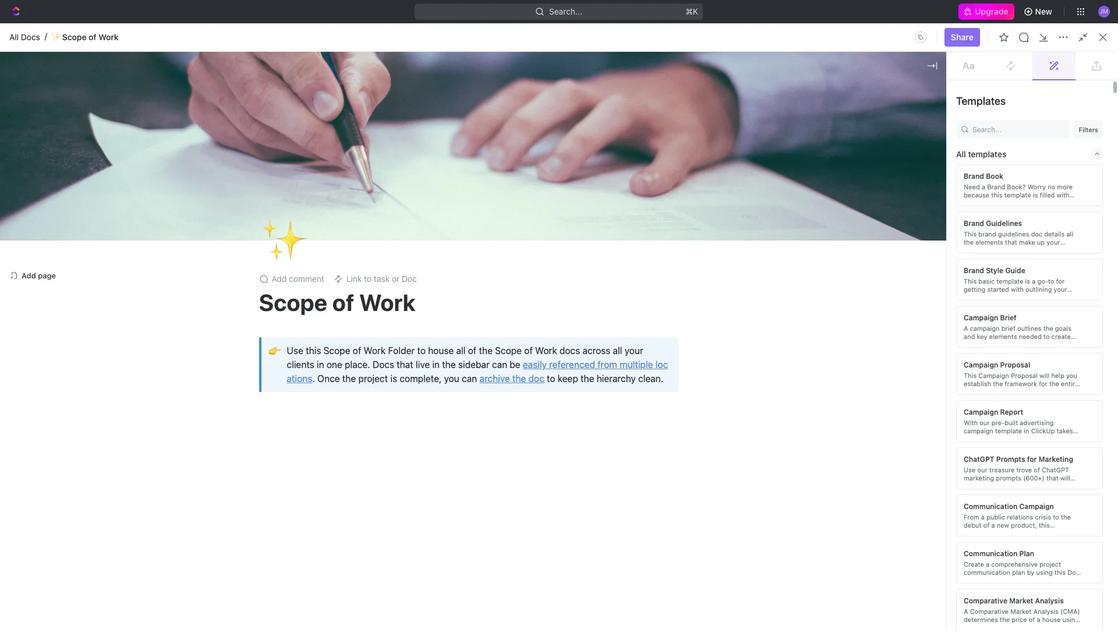Task type: locate. For each thing, give the bounding box(es) containing it.
2 date from the left
[[905, 228, 920, 236]]

all docs
[[9, 32, 40, 42]]

house up properties
[[1043, 616, 1061, 623]]

- for client 1 project
[[676, 331, 680, 341]]

1 vertical spatial comparative
[[971, 607, 1009, 615]]

keep
[[558, 373, 578, 384]]

0 horizontal spatial favorites
[[9, 145, 40, 153]]

welcome! up the my docs
[[219, 156, 256, 165]]

favorites inside button
[[9, 145, 40, 153]]

tree
[[5, 178, 163, 593]]

proposal
[[1001, 360, 1031, 369]]

docs up is
[[373, 360, 394, 370]]

your inside communication plan create a comprehensive project communication plan by using this doc to help easily plan out your business messaging strategy. comparative market analysis a comparative market analysis (cma) determines the price of a house using recently sold, comparable properties
[[1033, 577, 1047, 584]]

1 vertical spatial project
[[1040, 560, 1062, 568]]

comparative up determines
[[971, 607, 1009, 615]]

- for agency management
[[676, 373, 680, 383]]

all for all docs
[[9, 32, 19, 42]]

0 vertical spatial by
[[858, 97, 868, 108]]

column header
[[188, 223, 201, 242]]

brand for brand book
[[964, 172, 985, 180]]

docs
[[21, 32, 40, 42], [195, 50, 214, 59], [1034, 50, 1054, 59], [28, 76, 48, 86], [239, 205, 259, 215], [373, 360, 394, 370], [305, 394, 324, 404]]

want
[[465, 27, 483, 37]]

of
[[89, 32, 96, 42], [245, 118, 253, 128], [862, 137, 870, 147], [332, 288, 355, 316], [242, 310, 250, 320], [353, 346, 361, 356], [468, 346, 477, 356], [525, 346, 533, 356], [273, 394, 280, 404], [598, 394, 605, 404], [979, 435, 986, 443], [1029, 616, 1036, 623]]

0 vertical spatial all
[[9, 32, 19, 42]]

0 horizontal spatial add
[[22, 271, 36, 280]]

to left help
[[964, 577, 970, 584]]

by inside communication plan create a comprehensive project communication plan by using this doc to help easily plan out your business messaging strategy. comparative market analysis a comparative market analysis (cma) determines the price of a house using recently sold, comparable properties
[[1028, 568, 1035, 576]]

market down "strategy."
[[1010, 596, 1034, 605]]

2 • from the left
[[876, 156, 879, 165]]

marketing
[[1039, 455, 1074, 464]]

to right "link"
[[364, 274, 372, 284]]

create
[[964, 560, 985, 568]]

project for client 2 project
[[603, 352, 629, 362]]

1 horizontal spatial by
[[1028, 568, 1035, 576]]

shared button
[[266, 199, 300, 223]]

0 horizontal spatial using
[[1037, 568, 1053, 576]]

dashboards
[[28, 96, 73, 105]]

to inside communication plan create a comprehensive project communication plan by using this doc to help easily plan out your business messaging strategy. comparative market analysis a comparative market analysis (cma) determines the price of a house using recently sold, comparable properties
[[964, 577, 970, 584]]

1 vertical spatial client
[[572, 352, 593, 362]]

project
[[359, 373, 388, 384], [1040, 560, 1062, 568]]

10 row from the top
[[188, 472, 1105, 493]]

column header inside table
[[188, 223, 201, 242]]

all for all templates
[[957, 149, 967, 159]]

table containing 5
[[188, 223, 1105, 493]]

communication for communication campaign
[[964, 502, 1018, 511]]

meeting minutes for client 2 project
[[216, 352, 280, 362]]

mins inside row
[[916, 247, 934, 257]]

campaign up our
[[964, 408, 999, 416]]

communication plan create a comprehensive project communication plan by using this doc to help easily plan out your business messaging strategy. comparative market analysis a comparative market analysis (cma) determines the price of a house using recently sold, comparable properties 
[[964, 549, 1084, 629]]

0 vertical spatial you
[[449, 27, 463, 37]]

0 vertical spatial brand
[[964, 172, 985, 180]]

properties
[[1045, 624, 1077, 629]]

1 vertical spatial plan
[[1007, 577, 1020, 584]]

date inside button
[[812, 228, 827, 236]]

1 welcome! from the left
[[219, 156, 256, 165]]

analysis up (cma)
[[1036, 596, 1064, 605]]

using up "business"
[[1037, 568, 1053, 576]]

mins inside row
[[917, 268, 935, 278]]

minutes for client 2 project
[[249, 352, 280, 362]]

easily
[[523, 360, 547, 370], [987, 577, 1005, 584]]

date updated
[[812, 228, 856, 236]]

analysis
[[1036, 596, 1064, 605], [1034, 607, 1059, 615]]

• down me
[[876, 156, 879, 165]]

date for date updated
[[812, 228, 827, 236]]

0 vertical spatial your
[[625, 346, 644, 356]]

built
[[1005, 419, 1019, 426]]

project up "business"
[[1040, 560, 1062, 568]]

1 horizontal spatial project
[[1040, 560, 1062, 568]]

0 horizontal spatial can
[[462, 373, 477, 384]]

mins right 27
[[916, 247, 934, 257]]

1 horizontal spatial house
[[1043, 616, 1061, 623]]

0 vertical spatial communication
[[964, 502, 1018, 511]]

a
[[964, 607, 969, 615]]

1 vertical spatial your
[[1033, 577, 1047, 584]]

agency inside row
[[572, 373, 600, 383]]

this right use
[[306, 346, 321, 356]]

agency management down page on the top left of page
[[28, 281, 107, 291]]

row containing client 1 scope of work docs
[[188, 387, 1105, 410]]

a up communication
[[986, 560, 990, 568]]

agency inside sidebar navigation
[[28, 281, 56, 291]]

2 meeting minutes from the top
[[216, 352, 280, 362]]

project for client 1 project
[[601, 331, 628, 341]]

welcome!
[[219, 156, 256, 165], [836, 156, 874, 165]]

2 horizontal spatial all
[[957, 149, 967, 159]]

all up the sidebar
[[456, 346, 466, 356]]

1 meeting from the top
[[216, 331, 247, 341]]

link
[[347, 274, 362, 284]]

so
[[964, 443, 972, 451]]

1 vertical spatial communication
[[964, 549, 1018, 558]]

communication inside communication plan create a comprehensive project communication plan by using this doc to help easily plan out your business messaging strategy. comparative market analysis a comparative market analysis (cma) determines the price of a house using recently sold, comparable properties
[[964, 549, 1018, 558]]

plan down comprehensive in the right of the page
[[1013, 568, 1026, 576]]

2 vertical spatial brand
[[964, 266, 985, 275]]

live
[[416, 360, 430, 370]]

private
[[307, 205, 334, 215]]

0 horizontal spatial a
[[986, 560, 990, 568]]

docs link
[[5, 72, 163, 90]]

1 vertical spatial all
[[957, 149, 967, 159]]

0 horizontal spatial 👋
[[203, 156, 212, 165]]

hierarchy
[[597, 373, 636, 384]]

1 vertical spatial by
[[1028, 568, 1035, 576]]

Search... text field
[[963, 121, 1066, 138]]

welcome! down created by me
[[836, 156, 874, 165]]

1 vertical spatial minutes
[[249, 352, 280, 362]]

8 row from the top
[[188, 430, 1105, 451]]

help
[[972, 577, 985, 584]]

assigned
[[398, 205, 433, 215]]

can down the sidebar
[[462, 373, 477, 384]]

5
[[282, 247, 287, 257], [294, 331, 299, 341], [294, 352, 299, 362]]

0 vertical spatial doc
[[1092, 50, 1107, 59]]

1 horizontal spatial all
[[205, 205, 215, 215]]

docs inside docs link
[[28, 76, 48, 86]]

determines
[[964, 616, 999, 623]]

your inside use this scope of work folder to house all of the scope of work docs across all your clients in one place. docs that live in the sidebar can be
[[625, 346, 644, 356]]

1 horizontal spatial add
[[272, 274, 287, 284]]

meeting minutes
[[216, 331, 280, 341], [216, 352, 280, 362]]

brand left book
[[964, 172, 985, 180]]

chatgpt prompts for marketing
[[964, 455, 1074, 464]]

0 vertical spatial can
[[492, 360, 508, 370]]

2 meeting from the top
[[216, 352, 247, 362]]

your up multiple
[[625, 346, 644, 356]]

9 row from the top
[[188, 451, 1105, 472]]

project left is
[[359, 373, 388, 384]]

0 horizontal spatial easily
[[523, 360, 547, 370]]

tree containing team space
[[5, 178, 163, 593]]

task
[[374, 274, 390, 284]]

0 horizontal spatial doc
[[402, 274, 417, 284]]

campaign
[[964, 313, 999, 322], [964, 360, 999, 369], [964, 408, 999, 416], [1020, 502, 1055, 511]]

1 welcome! • in agency management from the left
[[219, 156, 353, 165]]

1 horizontal spatial new
[[1073, 50, 1090, 59]]

1 for scope
[[240, 394, 244, 404]]

doc up "business"
[[1068, 568, 1080, 576]]

0 vertical spatial 5
[[282, 247, 287, 257]]

client 1 project
[[572, 331, 628, 341]]

the left the sidebar
[[442, 360, 456, 370]]

👥 down created
[[820, 119, 829, 128]]

1 vertical spatial doc
[[402, 274, 417, 284]]

docs right search
[[1034, 50, 1054, 59]]

care
[[964, 435, 978, 443]]

5 for client 2 project
[[294, 352, 299, 362]]

plan up "strategy."
[[1007, 577, 1020, 584]]

the
[[479, 346, 493, 356], [442, 360, 456, 370], [342, 373, 356, 384], [513, 373, 526, 384], [581, 373, 595, 384], [1017, 435, 1027, 443], [1000, 616, 1010, 623]]

dropdown menu image
[[912, 28, 930, 47]]

date left updated
[[812, 228, 827, 236]]

project
[[528, 118, 554, 128], [601, 331, 628, 341], [603, 352, 629, 362]]

docs inside 'search docs' button
[[1034, 50, 1054, 59]]

1 vertical spatial resource
[[219, 137, 254, 147]]

add left "comment"
[[272, 274, 287, 284]]

new up search docs
[[1036, 6, 1053, 16]]

1 minutes from the top
[[249, 331, 280, 341]]

all
[[465, 98, 473, 107], [456, 346, 466, 356], [613, 346, 623, 356]]

easily down communication
[[987, 577, 1005, 584]]

doc right 'or' at the top of page
[[402, 274, 417, 284]]

welcome! for scope
[[836, 156, 874, 165]]

agency
[[273, 156, 301, 165], [891, 156, 919, 165], [28, 281, 56, 291], [572, 373, 600, 383]]

2 - from the top
[[676, 352, 680, 362]]

search docs button
[[989, 45, 1061, 64]]

this right hide
[[669, 27, 683, 37]]

client for client 1 project
[[572, 331, 593, 341]]

by
[[858, 97, 868, 108], [1028, 568, 1035, 576]]

1 horizontal spatial using
[[1063, 616, 1080, 623]]

agency management
[[28, 281, 107, 291], [572, 373, 651, 383]]

search docs
[[1005, 50, 1054, 59]]

1 vertical spatial project
[[601, 331, 628, 341]]

4 row from the top
[[188, 345, 1105, 369]]

1 - from the top
[[676, 331, 680, 341]]

1 horizontal spatial welcome! • in agency management
[[836, 156, 970, 165]]

2 vertical spatial client
[[216, 394, 238, 404]]

0 vertical spatial agency management
[[28, 281, 107, 291]]

2 minutes from the top
[[249, 352, 280, 362]]

you down use this scope of work folder to house all of the scope of work docs across all your clients in one place. docs that live in the sidebar can be
[[444, 373, 460, 384]]

management inside sidebar navigation
[[58, 281, 107, 291]]

👉
[[269, 345, 281, 357]]

👥 down the recent
[[203, 138, 212, 146]]

2 welcome! from the left
[[836, 156, 874, 165]]

table
[[188, 223, 1105, 493]]

3 brand from the top
[[964, 266, 985, 275]]

docs up dashboards
[[28, 76, 48, 86]]

client 2 project
[[572, 352, 629, 362]]

project left notes
[[528, 118, 554, 128]]

kpis
[[1029, 435, 1042, 443]]

0 vertical spatial 1
[[596, 331, 599, 341]]

mins for 27
[[916, 247, 934, 257]]

1 vertical spatial 5
[[294, 331, 299, 341]]

market up price
[[1011, 607, 1032, 615]]

tab list containing all
[[202, 199, 481, 223]]

of inside communication plan create a comprehensive project communication plan by using this doc to help easily plan out your business messaging strategy. comparative market analysis a comparative market analysis (cma) determines the price of a house using recently sold, comparable properties
[[1029, 616, 1036, 623]]

minutes up 👉
[[249, 331, 280, 341]]

1 row from the top
[[188, 223, 1105, 242]]

sharing
[[998, 228, 1023, 236]]

use this scope of work folder to house all of the scope of work docs across all your clients in one place. docs that live in the sidebar can be
[[287, 346, 646, 370]]

1 vertical spatial using
[[1063, 616, 1080, 623]]

docs right my
[[239, 205, 259, 215]]

1 vertical spatial 2
[[338, 394, 343, 404]]

all inside "button"
[[205, 205, 215, 215]]

house up 'live' on the left bottom of page
[[428, 346, 454, 356]]

0 horizontal spatial 1
[[240, 394, 244, 404]]

0 vertical spatial favorites
[[511, 97, 552, 108]]

1 vertical spatial can
[[462, 373, 477, 384]]

0 vertical spatial market
[[1010, 596, 1034, 605]]

scope of work down the recent
[[219, 118, 274, 128]]

cell
[[188, 241, 201, 262], [553, 241, 669, 262], [805, 241, 898, 262], [188, 262, 201, 283], [553, 262, 669, 283], [669, 262, 805, 283], [805, 262, 898, 283], [188, 283, 201, 304], [553, 283, 669, 304], [669, 283, 805, 304], [805, 283, 898, 304], [898, 283, 991, 304], [188, 304, 201, 325], [553, 304, 669, 325], [669, 304, 805, 325], [805, 304, 898, 325], [898, 304, 991, 325], [1084, 304, 1105, 325], [188, 325, 201, 346], [805, 325, 898, 346], [898, 325, 991, 346], [1084, 325, 1105, 346], [188, 346, 201, 367], [805, 346, 898, 367], [898, 346, 991, 367], [188, 367, 201, 388], [805, 367, 898, 388], [898, 367, 991, 388], [188, 388, 201, 409], [805, 388, 898, 409], [898, 388, 991, 409], [188, 409, 201, 430], [201, 409, 553, 430], [553, 409, 669, 430], [669, 409, 805, 430], [805, 409, 898, 430], [898, 409, 991, 430], [1084, 409, 1105, 430], [188, 430, 201, 451], [201, 430, 553, 451], [553, 430, 669, 451], [669, 430, 805, 451], [805, 430, 898, 451], [898, 430, 991, 451], [188, 451, 201, 472], [201, 451, 553, 472], [553, 451, 669, 472], [669, 451, 805, 472], [805, 451, 898, 472], [898, 451, 991, 472], [1084, 451, 1105, 472], [188, 472, 201, 493], [201, 472, 553, 493], [553, 472, 669, 493], [669, 472, 805, 493], [805, 472, 898, 493], [898, 472, 991, 493]]

5 up add comment in the left top of the page
[[282, 247, 287, 257]]

1 horizontal spatial 2
[[596, 352, 600, 362]]

0 horizontal spatial welcome! • in agency management
[[219, 156, 353, 165]]

• up the my docs
[[259, 156, 262, 165]]

1 vertical spatial easily
[[987, 577, 1005, 584]]

2 brand from the top
[[964, 219, 985, 228]]

price
[[1012, 616, 1028, 623]]

you right do
[[449, 27, 463, 37]]

1 • from the left
[[259, 156, 262, 165]]

scope of work down "hierarchy"
[[572, 394, 627, 404]]

scope of work down "link"
[[259, 288, 416, 316]]

the up the sidebar
[[479, 346, 493, 356]]

0 horizontal spatial this
[[306, 346, 321, 356]]

to up 'live' on the left bottom of page
[[417, 346, 426, 356]]

meeting minutes for client 1 project
[[216, 331, 280, 341]]

0 vertical spatial client
[[572, 331, 593, 341]]

2 row from the top
[[188, 240, 1105, 264]]

recent
[[203, 97, 234, 108]]

5 row from the top
[[188, 366, 1105, 390]]

communication down chatgpt
[[964, 502, 1018, 511]]

business time image
[[561, 375, 568, 381]]

1 horizontal spatial a
[[1037, 616, 1041, 623]]

or
[[392, 274, 400, 284]]

ago inside row
[[936, 247, 951, 257]]

2 vertical spatial you
[[973, 443, 984, 451]]

2 👋 from the left
[[820, 156, 829, 165]]

0 horizontal spatial your
[[625, 346, 644, 356]]

using down (cma)
[[1063, 616, 1080, 623]]

add comment
[[272, 274, 324, 284]]

2 vertical spatial doc
[[1068, 568, 1080, 576]]

all right 'see' on the top left
[[465, 98, 473, 107]]

1 brand from the top
[[964, 172, 985, 180]]

row containing name
[[188, 223, 1105, 242]]

ago for 27 mins ago
[[936, 247, 951, 257]]

1 meeting minutes from the top
[[216, 331, 280, 341]]

favorites up spaces
[[9, 145, 40, 153]]

1 date from the left
[[812, 228, 827, 236]]

add for add page
[[22, 271, 36, 280]]

docs inside use this scope of work folder to house all of the scope of work docs across all your clients in one place. docs that live in the sidebar can be
[[373, 360, 394, 370]]

link to task or doc button
[[329, 271, 422, 287]]

recently
[[964, 624, 989, 629]]

analysis up properties
[[1034, 607, 1059, 615]]

2 vertical spatial all
[[205, 205, 215, 215]]

0 vertical spatial new
[[1036, 6, 1053, 16]]

6 row from the top
[[188, 387, 1105, 410]]

5 up use
[[294, 331, 299, 341]]

2 down client 1 project
[[596, 352, 600, 362]]

jm button
[[1095, 2, 1114, 21]]

1 vertical spatial brand
[[964, 219, 985, 228]]

0 horizontal spatial 👥
[[203, 138, 212, 146]]

1 horizontal spatial 👋
[[820, 156, 829, 165]]

brand book
[[964, 172, 1004, 180]]

the up sold,
[[1000, 616, 1010, 623]]

0 vertical spatial mins
[[916, 247, 934, 257]]

• for of
[[876, 156, 879, 165]]

team space
[[28, 202, 74, 212]]

row
[[188, 223, 1105, 242], [188, 240, 1105, 264], [188, 324, 1105, 348], [188, 345, 1105, 369], [188, 366, 1105, 390], [188, 387, 1105, 410], [188, 409, 1105, 430], [188, 430, 1105, 451], [188, 451, 1105, 472], [188, 472, 1105, 493]]

your for out
[[1033, 577, 1047, 584]]

ago down the 27 mins ago
[[937, 268, 951, 278]]

new right search docs
[[1073, 50, 1090, 59]]

you inside campaign report with our pre-built advertising campaign template in clickup takes care of choosing the kpis to monitor, so you don't have to waste time on it.
[[973, 443, 984, 451]]

3 - from the top
[[676, 373, 680, 383]]

agency management down from
[[572, 373, 651, 383]]

1 horizontal spatial doc
[[1068, 568, 1080, 576]]

1 vertical spatial ago
[[937, 268, 951, 278]]

0 vertical spatial easily
[[523, 360, 547, 370]]

0 vertical spatial this
[[669, 27, 683, 37]]

easily inside communication plan create a comprehensive project communication plan by using this doc to help easily plan out your business messaging strategy. comparative market analysis a comparative market analysis (cma) determines the price of a house using recently sold, comparable properties
[[987, 577, 1005, 584]]

a up comparable
[[1037, 616, 1041, 623]]

new inside button
[[1073, 50, 1090, 59]]

management inside button
[[254, 289, 304, 299]]

campaign for campaign proposal
[[964, 360, 999, 369]]

campaign inside campaign report with our pre-built advertising campaign template in clickup takes care of choosing the kpis to monitor, so you don't have to waste time on it.
[[964, 408, 999, 416]]

add page
[[22, 271, 56, 280]]

market
[[1010, 596, 1034, 605], [1011, 607, 1032, 615]]

all up from
[[613, 346, 623, 356]]

meeting minutes up client 1 scope of work docs
[[216, 352, 280, 362]]

comparative down messaging
[[964, 596, 1008, 605]]

ago down viewed
[[936, 247, 951, 257]]

project up the across
[[601, 331, 628, 341]]

0 horizontal spatial •
[[259, 156, 262, 165]]

0 horizontal spatial house
[[428, 346, 454, 356]]

1 horizontal spatial can
[[492, 360, 508, 370]]

1 vertical spatial meeting
[[216, 352, 247, 362]]

can up archive
[[492, 360, 508, 370]]

1 horizontal spatial 1
[[596, 331, 599, 341]]

2 welcome! • in agency management from the left
[[836, 156, 970, 165]]

favorites up project notes
[[511, 97, 552, 108]]

0 vertical spatial minutes
[[249, 331, 280, 341]]

✨ right all docs link
[[51, 32, 61, 42]]

0 vertical spatial plan
[[1013, 568, 1026, 576]]

0 horizontal spatial agency management
[[28, 281, 107, 291]]

scope of work row
[[188, 304, 1105, 325]]

minutes left use
[[249, 352, 280, 362]]

.
[[313, 373, 315, 384]]

new inside button
[[1036, 6, 1053, 16]]

add for add comment
[[272, 274, 287, 284]]

by left me
[[858, 97, 868, 108]]

project up "hierarchy"
[[603, 352, 629, 362]]

0 horizontal spatial date
[[812, 228, 827, 236]]

date up 27
[[905, 228, 920, 236]]

1 vertical spatial this
[[306, 346, 321, 356]]

date inside button
[[905, 228, 920, 236]]

campaign left proposal
[[964, 360, 999, 369]]

0 horizontal spatial welcome!
[[219, 156, 256, 165]]

tab list
[[202, 199, 481, 223]]

docs down .
[[305, 394, 324, 404]]

- for client 2 project
[[676, 352, 680, 362]]

5 for client 1 project
[[294, 331, 299, 341]]

2 down once
[[338, 394, 343, 404]]

doc down jm dropdown button
[[1092, 50, 1107, 59]]

1 vertical spatial mins
[[917, 268, 935, 278]]

on
[[1063, 443, 1071, 451]]

1 👋 from the left
[[203, 156, 212, 165]]

cover
[[654, 221, 676, 231]]

1 horizontal spatial welcome!
[[836, 156, 874, 165]]

welcome! • in agency management for scope of work
[[836, 156, 970, 165]]

created
[[820, 97, 855, 108]]

docs inside row
[[305, 394, 324, 404]]

location
[[560, 228, 588, 236]]

your right out on the right
[[1033, 577, 1047, 584]]

add up agency management, , element
[[22, 271, 36, 280]]

0 horizontal spatial all
[[9, 32, 19, 42]]

resource management inside button
[[216, 289, 304, 299]]

project inside communication plan create a comprehensive project communication plan by using this doc to help easily plan out your business messaging strategy. comparative market analysis a comparative market analysis (cma) determines the price of a house using recently sold, comparable properties
[[1040, 560, 1062, 568]]

5 right 👉
[[294, 352, 299, 362]]

docs inside my docs 'button'
[[239, 205, 259, 215]]

0 horizontal spatial new
[[1036, 6, 1053, 16]]

1 communication from the top
[[964, 502, 1018, 511]]

search...
[[550, 6, 583, 16]]

1 horizontal spatial easily
[[987, 577, 1005, 584]]

1 vertical spatial house
[[1043, 616, 1061, 623]]

docs left '✨ scope of work'
[[21, 32, 40, 42]]

this up "business"
[[1055, 568, 1066, 576]]

brand style guide
[[964, 266, 1026, 275]]

2 communication from the top
[[964, 549, 1018, 558]]

by up out on the right
[[1028, 568, 1035, 576]]

all inside button
[[465, 98, 473, 107]]

campaign left brief
[[964, 313, 999, 322]]

for
[[1028, 455, 1037, 464]]

the inside communication plan create a comprehensive project communication plan by using this doc to help easily plan out your business messaging strategy. comparative market analysis a comparative market analysis (cma) determines the price of a house using recently sold, comparable properties
[[1000, 616, 1010, 623]]

the left the kpis at the bottom right of the page
[[1017, 435, 1027, 443]]

easily up doc
[[523, 360, 547, 370]]

2 horizontal spatial doc
[[1092, 50, 1107, 59]]

1 vertical spatial agency management
[[572, 373, 651, 383]]

welcome! • in agency management
[[219, 156, 353, 165], [836, 156, 970, 165]]

archived
[[444, 205, 478, 215]]

Search by name... text field
[[919, 200, 1066, 217]]

scope of work up 👉
[[216, 310, 272, 320]]

using
[[1037, 568, 1053, 576], [1063, 616, 1080, 623]]

brand left the style
[[964, 266, 985, 275]]

doc inside dropdown button
[[402, 274, 417, 284]]

2 vertical spatial resource
[[216, 289, 252, 299]]

resource inside resource management button
[[216, 289, 252, 299]]

ago inside row
[[937, 268, 951, 278]]

easily referenced from multiple loc ations link
[[287, 360, 668, 384]]

new for new
[[1036, 6, 1053, 16]]

1 horizontal spatial date
[[905, 228, 920, 236]]

27
[[905, 247, 914, 257]]

row containing agency management
[[188, 366, 1105, 390]]

✨ down created
[[820, 138, 829, 146]]

tags
[[676, 228, 692, 236]]

templates
[[957, 95, 1006, 107]]

communication
[[964, 502, 1018, 511], [964, 549, 1018, 558]]

(cma)
[[1061, 607, 1081, 615]]



Task type: describe. For each thing, give the bounding box(es) containing it.
• for management
[[259, 156, 262, 165]]

project notes link
[[507, 114, 786, 133]]

client for client 1 scope of work docs
[[216, 394, 238, 404]]

docs inside all docs link
[[21, 32, 40, 42]]

0 vertical spatial using
[[1037, 568, 1053, 576]]

doc inside communication plan create a comprehensive project communication plan by using this doc to help easily plan out your business messaging strategy. comparative market analysis a comparative market analysis (cma) determines the price of a house using recently sold, comparable properties
[[1068, 568, 1080, 576]]

my docs
[[225, 205, 259, 215]]

the down be
[[513, 373, 526, 384]]

archive
[[480, 373, 510, 384]]

style
[[987, 266, 1004, 275]]

24 mins ago
[[905, 268, 951, 278]]

scope inside button
[[216, 310, 240, 320]]

my docs button
[[222, 199, 262, 223]]

brand for brand style guide
[[964, 266, 985, 275]]

campaign report with our pre-built advertising campaign template in clickup takes care of choosing the kpis to monitor, so you don't have to waste time on it.
[[964, 408, 1078, 451]]

1 vertical spatial analysis
[[1034, 607, 1059, 615]]

work inside button
[[252, 310, 272, 320]]

do
[[436, 27, 447, 37]]

see
[[451, 98, 463, 107]]

change cover button
[[615, 217, 683, 236]]

workspace button
[[342, 199, 390, 223]]

comprehensive
[[992, 560, 1038, 568]]

comparable
[[1008, 624, 1043, 629]]

enable
[[496, 27, 521, 37]]

1 horizontal spatial this
[[669, 27, 683, 37]]

user group image
[[12, 204, 21, 211]]

✨ scope of work
[[51, 32, 119, 42]]

⌘k
[[686, 6, 699, 16]]

the right keep
[[581, 373, 595, 384]]

to right want
[[486, 27, 493, 37]]

shared
[[269, 205, 297, 215]]

24
[[905, 268, 915, 278]]

0 vertical spatial resource
[[836, 118, 872, 128]]

new button
[[1019, 2, 1060, 21]]

date viewed button
[[898, 223, 963, 241]]

hide
[[649, 27, 667, 37]]

all templates
[[957, 149, 1007, 159]]

assigned button
[[395, 199, 436, 223]]

sidebar navigation
[[0, 41, 174, 629]]

campaign brief
[[964, 313, 1017, 322]]

to inside use this scope of work folder to house all of the scope of work docs across all your clients in one place. docs that live in the sidebar can be
[[417, 346, 426, 356]]

easily referenced from multiple loc ations
[[287, 360, 668, 384]]

welcome! • in agency management for resource management
[[219, 156, 353, 165]]

0 horizontal spatial 2
[[338, 394, 343, 404]]

all docs link
[[9, 32, 40, 42]]

resource management row
[[188, 283, 1105, 304]]

. once the project is complete, you can archive the doc to keep the hierarchy clean.
[[313, 373, 664, 384]]

doc inside button
[[1092, 50, 1107, 59]]

scope of work button
[[203, 304, 546, 325]]

✨ down the recent
[[203, 119, 212, 128]]

0 vertical spatial a
[[986, 560, 990, 568]]

meeting for client 2 project
[[216, 352, 247, 362]]

the down 'place.'
[[342, 373, 356, 384]]

change cover button
[[615, 217, 683, 236]]

date viewed
[[905, 228, 945, 236]]

meeting for client 1 project
[[216, 331, 247, 341]]

archive the doc link
[[480, 373, 545, 384]]

to right the have
[[1020, 443, 1026, 451]]

welcome! for resource
[[219, 156, 256, 165]]

can inside use this scope of work folder to house all of the scope of work docs across all your clients in one place. docs that live in the sidebar can be
[[492, 360, 508, 370]]

monitor,
[[1052, 435, 1077, 443]]

choosing
[[987, 435, 1015, 443]]

house inside use this scope of work folder to house all of the scope of work docs across all your clients in one place. docs that live in the sidebar can be
[[428, 346, 454, 356]]

0 vertical spatial project
[[528, 118, 554, 128]]

0 vertical spatial comparative
[[964, 596, 1008, 605]]

projects link
[[35, 218, 131, 237]]

docs up the recent
[[195, 50, 214, 59]]

ago for 24 mins ago
[[937, 268, 951, 278]]

viewed
[[922, 228, 945, 236]]

👋 for scope of work
[[820, 156, 829, 165]]

use
[[287, 346, 303, 356]]

in inside campaign report with our pre-built advertising campaign template in clickup takes care of choosing the kpis to monitor, so you don't have to waste time on it.
[[1025, 427, 1030, 434]]

✨ inside '✨ scope of work'
[[51, 32, 61, 42]]

don't
[[986, 443, 1002, 451]]

client for client 2 project
[[572, 352, 593, 362]]

favorites button
[[5, 142, 45, 156]]

resource management button
[[203, 283, 546, 304]]

row containing 5
[[188, 240, 1105, 264]]

projects
[[35, 222, 66, 232]]

to down clickup
[[1044, 435, 1050, 443]]

minutes for client 1 project
[[249, 331, 280, 341]]

clickup
[[1032, 427, 1056, 434]]

1 horizontal spatial favorites
[[511, 97, 552, 108]]

1 for project
[[596, 331, 599, 341]]

share
[[951, 32, 974, 42]]

mins for 24
[[917, 268, 935, 278]]

this inside communication plan create a comprehensive project communication plan by using this doc to help easily plan out your business messaging strategy. comparative market analysis a comparative market analysis (cma) determines the price of a house using recently sold, comparable properties
[[1055, 568, 1066, 576]]

is
[[391, 373, 397, 384]]

chatgpt
[[964, 455, 995, 464]]

scope of work inside button
[[216, 310, 272, 320]]

campaign down for
[[1020, 502, 1055, 511]]

campaign for campaign report with our pre-built advertising campaign template in clickup takes care of choosing the kpis to monitor, so you don't have to waste time on it.
[[964, 408, 999, 416]]

5 inside button
[[282, 247, 287, 257]]

messaging
[[964, 585, 997, 592]]

campaign proposal
[[964, 360, 1031, 369]]

notes
[[557, 118, 579, 128]]

tree inside sidebar navigation
[[5, 178, 163, 593]]

0 horizontal spatial by
[[858, 97, 868, 108]]

1 vertical spatial 👥
[[203, 138, 212, 146]]

0 vertical spatial 2
[[596, 352, 600, 362]]

created by me
[[820, 97, 884, 108]]

it.
[[1072, 443, 1078, 451]]

brand guidelines
[[964, 219, 1023, 228]]

1 vertical spatial resource management
[[219, 137, 306, 147]]

brand for brand guidelines
[[964, 219, 985, 228]]

plan
[[1020, 549, 1035, 558]]

change cover
[[622, 221, 676, 231]]

once
[[318, 373, 340, 384]]

link to task or doc
[[347, 274, 417, 284]]

clean.
[[639, 373, 664, 384]]

page
[[38, 271, 56, 280]]

docs
[[560, 346, 580, 356]]

strategy.
[[999, 585, 1026, 592]]

comment
[[289, 274, 324, 284]]

easily inside the easily referenced from multiple loc ations
[[523, 360, 547, 370]]

house inside communication plan create a comprehensive project communication plan by using this doc to help easily plan out your business messaging strategy. comparative market analysis a comparative market analysis (cma) determines the price of a house using recently sold, comparable properties
[[1043, 616, 1061, 623]]

brief
[[1001, 313, 1017, 322]]

my
[[225, 205, 237, 215]]

enable
[[617, 27, 643, 37]]

4 - from the top
[[676, 394, 680, 404]]

campaign for campaign brief
[[964, 313, 999, 322]]

this inside use this scope of work folder to house all of the scope of work docs across all your clients in one place. docs that live in the sidebar can be
[[306, 346, 321, 356]]

7 row from the top
[[188, 409, 1105, 430]]

private button
[[304, 199, 337, 223]]

27 mins ago
[[905, 247, 951, 257]]

communication for communication plan create a comprehensive project communication plan by using this doc to help easily plan out your business messaging strategy. comparative market analysis a comparative market analysis (cma) determines the price of a house using recently sold, comparable properties 
[[964, 549, 1018, 558]]

24 mins ago row
[[188, 262, 1105, 283]]

see all
[[451, 98, 473, 107]]

archived button
[[441, 199, 481, 223]]

time
[[1048, 443, 1061, 451]]

of inside campaign report with our pre-built advertising campaign template in clickup takes care of choosing the kpis to monitor, so you don't have to waste time on it.
[[979, 435, 986, 443]]

scope of work down created by me
[[836, 137, 892, 147]]

0 vertical spatial 👥
[[820, 119, 829, 128]]

agency management inside row
[[572, 373, 651, 383]]

me
[[871, 97, 884, 108]]

👋 for resource management
[[203, 156, 212, 165]]

agency management inside sidebar navigation
[[28, 281, 107, 291]]

from
[[598, 360, 618, 370]]

our
[[980, 419, 990, 426]]

0 vertical spatial analysis
[[1036, 596, 1064, 605]]

0 vertical spatial resource management
[[836, 118, 923, 128]]

✨ up add comment in the left top of the page
[[261, 212, 308, 267]]

3 row from the top
[[188, 324, 1105, 348]]

filters button
[[1075, 120, 1104, 139]]

agency management link
[[28, 277, 161, 296]]

0 horizontal spatial project
[[359, 373, 388, 384]]

1 vertical spatial market
[[1011, 607, 1032, 615]]

the inside campaign report with our pre-built advertising campaign template in clickup takes care of choosing the kpis to monitor, so you don't have to waste time on it.
[[1017, 435, 1027, 443]]

complete,
[[400, 373, 442, 384]]

do you want to enable browser notifications? enable hide this
[[436, 27, 683, 37]]

sidebar
[[458, 360, 490, 370]]

1 vertical spatial you
[[444, 373, 460, 384]]

updated
[[829, 228, 856, 236]]

client 1 scope of work docs
[[216, 394, 324, 404]]

prompts
[[997, 455, 1026, 464]]

of inside scope of work button
[[242, 310, 250, 320]]

new for new doc
[[1073, 50, 1090, 59]]

to inside dropdown button
[[364, 274, 372, 284]]

doc
[[529, 373, 545, 384]]

communication
[[964, 568, 1011, 576]]

referenced
[[550, 360, 595, 370]]

to left business time "icon"
[[547, 373, 556, 384]]

your for all
[[625, 346, 644, 356]]

sold,
[[991, 624, 1006, 629]]

browser
[[523, 27, 555, 37]]

date for date viewed
[[905, 228, 920, 236]]

agency management, , element
[[10, 281, 22, 293]]

one
[[327, 360, 343, 370]]

1 vertical spatial a
[[1037, 616, 1041, 623]]



Task type: vqa. For each thing, say whether or not it's contained in the screenshot.
top "to"
no



